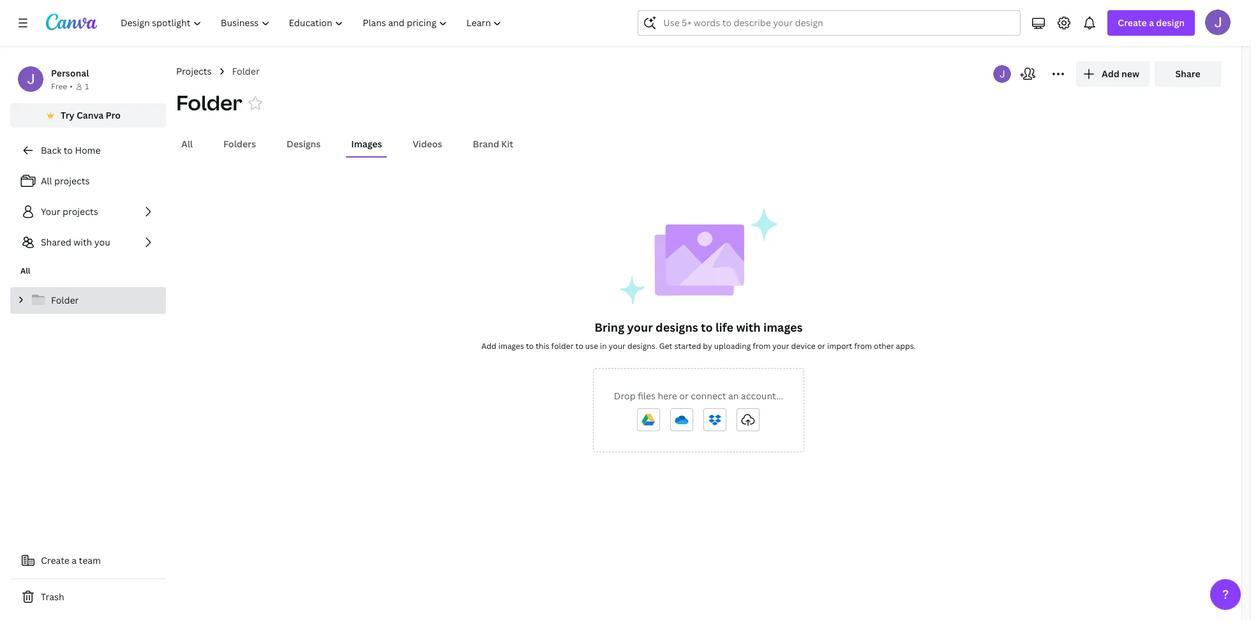 Task type: describe. For each thing, give the bounding box(es) containing it.
folder for folder button
[[176, 89, 242, 116]]

to left life
[[701, 320, 713, 335]]

create for create a team
[[41, 555, 69, 567]]

device
[[791, 341, 816, 352]]

a for team
[[72, 555, 77, 567]]

folder for right folder link
[[232, 65, 260, 77]]

life
[[715, 320, 733, 335]]

apps.
[[896, 341, 916, 352]]

free •
[[51, 81, 73, 92]]

other
[[874, 341, 894, 352]]

back
[[41, 144, 61, 156]]

add new button
[[1076, 61, 1150, 87]]

add new
[[1102, 68, 1139, 80]]

•
[[70, 81, 73, 92]]

a for design
[[1149, 17, 1154, 29]]

brand kit
[[473, 138, 513, 150]]

0 horizontal spatial images
[[498, 341, 524, 352]]

bring
[[594, 320, 624, 335]]

back to home
[[41, 144, 101, 156]]

to inside back to home link
[[64, 144, 73, 156]]

files
[[638, 390, 655, 402]]

or inside bring your designs to life with images add images to this folder to use in your designs. get started by uploading from your device or import from other apps.
[[817, 341, 825, 352]]

0 horizontal spatial or
[[679, 390, 689, 402]]

uploading
[[714, 341, 751, 352]]

1
[[85, 81, 89, 92]]

projects
[[176, 65, 212, 77]]

to left use
[[575, 341, 583, 352]]

1 horizontal spatial your
[[627, 320, 653, 335]]

your projects
[[41, 206, 98, 218]]

with inside list
[[73, 236, 92, 248]]

0 vertical spatial images
[[763, 320, 803, 335]]

brand kit button
[[468, 132, 518, 156]]

drop files here or connect an account...
[[614, 390, 783, 402]]

try canva pro button
[[10, 103, 166, 128]]

shared with you
[[41, 236, 110, 248]]

with inside bring your designs to life with images add images to this folder to use in your designs. get started by uploading from your device or import from other apps.
[[736, 320, 761, 335]]

team
[[79, 555, 101, 567]]

import
[[827, 341, 852, 352]]

try
[[61, 109, 74, 121]]

create a team
[[41, 555, 101, 567]]

back to home link
[[10, 138, 166, 163]]

kit
[[501, 138, 513, 150]]

images button
[[346, 132, 387, 156]]

jacob simon image
[[1205, 10, 1231, 35]]

2 from from the left
[[854, 341, 872, 352]]

trash
[[41, 591, 64, 603]]

create a team button
[[10, 548, 166, 574]]

add inside dropdown button
[[1102, 68, 1119, 80]]

2 horizontal spatial your
[[772, 341, 789, 352]]

designs.
[[627, 341, 657, 352]]



Task type: locate. For each thing, give the bounding box(es) containing it.
1 from from the left
[[753, 341, 771, 352]]

use
[[585, 341, 598, 352]]

connect
[[691, 390, 726, 402]]

0 horizontal spatial add
[[481, 341, 496, 352]]

1 vertical spatial projects
[[63, 206, 98, 218]]

try canva pro
[[61, 109, 121, 121]]

your up "designs."
[[627, 320, 653, 335]]

0 vertical spatial projects
[[54, 175, 90, 187]]

1 vertical spatial or
[[679, 390, 689, 402]]

all projects link
[[10, 169, 166, 194]]

in
[[600, 341, 607, 352]]

1 horizontal spatial all
[[41, 175, 52, 187]]

free
[[51, 81, 67, 92]]

create
[[1118, 17, 1147, 29], [41, 555, 69, 567]]

create for create a design
[[1118, 17, 1147, 29]]

0 vertical spatial a
[[1149, 17, 1154, 29]]

designs button
[[282, 132, 326, 156]]

all for all projects
[[41, 175, 52, 187]]

from left other
[[854, 341, 872, 352]]

1 horizontal spatial with
[[736, 320, 761, 335]]

0 vertical spatial or
[[817, 341, 825, 352]]

create inside dropdown button
[[1118, 17, 1147, 29]]

top level navigation element
[[112, 10, 513, 36]]

projects link
[[176, 64, 212, 79]]

folder down projects link
[[176, 89, 242, 116]]

all projects
[[41, 175, 90, 187]]

or right here
[[679, 390, 689, 402]]

0 horizontal spatial from
[[753, 341, 771, 352]]

folder down "shared"
[[51, 294, 79, 306]]

Search search field
[[663, 11, 995, 35]]

projects right "your"
[[63, 206, 98, 218]]

folders button
[[218, 132, 261, 156]]

all button
[[176, 132, 198, 156]]

projects
[[54, 175, 90, 187], [63, 206, 98, 218]]

all inside button
[[181, 138, 193, 150]]

0 horizontal spatial with
[[73, 236, 92, 248]]

1 vertical spatial with
[[736, 320, 761, 335]]

1 vertical spatial add
[[481, 341, 496, 352]]

add inside bring your designs to life with images add images to this folder to use in your designs. get started by uploading from your device or import from other apps.
[[481, 341, 496, 352]]

2 horizontal spatial all
[[181, 138, 193, 150]]

1 vertical spatial images
[[498, 341, 524, 352]]

shared
[[41, 236, 71, 248]]

0 vertical spatial create
[[1118, 17, 1147, 29]]

share
[[1175, 68, 1200, 80]]

images
[[763, 320, 803, 335], [498, 341, 524, 352]]

1 vertical spatial all
[[41, 175, 52, 187]]

with left you
[[73, 236, 92, 248]]

all
[[181, 138, 193, 150], [41, 175, 52, 187], [20, 266, 30, 276]]

folder
[[551, 341, 574, 352]]

shared with you link
[[10, 230, 166, 255]]

pro
[[106, 109, 121, 121]]

0 vertical spatial all
[[181, 138, 193, 150]]

create left team
[[41, 555, 69, 567]]

0 horizontal spatial create
[[41, 555, 69, 567]]

add left this
[[481, 341, 496, 352]]

share button
[[1155, 61, 1221, 87]]

create a design
[[1118, 17, 1185, 29]]

all inside list
[[41, 175, 52, 187]]

to right back
[[64, 144, 73, 156]]

folder link
[[232, 64, 260, 79], [10, 287, 166, 314]]

0 vertical spatial with
[[73, 236, 92, 248]]

all for all button
[[181, 138, 193, 150]]

list
[[10, 169, 166, 255]]

add left the new
[[1102, 68, 1119, 80]]

this
[[536, 341, 549, 352]]

folders
[[223, 138, 256, 150]]

projects inside your projects link
[[63, 206, 98, 218]]

a inside button
[[72, 555, 77, 567]]

images up device
[[763, 320, 803, 335]]

to
[[64, 144, 73, 156], [701, 320, 713, 335], [526, 341, 534, 352], [575, 341, 583, 352]]

drop
[[614, 390, 636, 402]]

projects inside the all projects link
[[54, 175, 90, 187]]

here
[[658, 390, 677, 402]]

a left design
[[1149, 17, 1154, 29]]

your projects link
[[10, 199, 166, 225]]

your
[[627, 320, 653, 335], [609, 341, 626, 352], [772, 341, 789, 352]]

your
[[41, 206, 60, 218]]

account...
[[741, 390, 783, 402]]

canva
[[77, 109, 104, 121]]

personal
[[51, 67, 89, 79]]

1 vertical spatial folder link
[[10, 287, 166, 314]]

2 vertical spatial all
[[20, 266, 30, 276]]

1 horizontal spatial images
[[763, 320, 803, 335]]

you
[[94, 236, 110, 248]]

with right life
[[736, 320, 761, 335]]

0 vertical spatial add
[[1102, 68, 1119, 80]]

from
[[753, 341, 771, 352], [854, 341, 872, 352]]

1 horizontal spatial or
[[817, 341, 825, 352]]

new
[[1121, 68, 1139, 80]]

create left design
[[1118, 17, 1147, 29]]

images left this
[[498, 341, 524, 352]]

projects for all projects
[[54, 175, 90, 187]]

a inside dropdown button
[[1149, 17, 1154, 29]]

an
[[728, 390, 739, 402]]

folder
[[232, 65, 260, 77], [176, 89, 242, 116], [51, 294, 79, 306]]

0 vertical spatial folder link
[[232, 64, 260, 79]]

get
[[659, 341, 672, 352]]

1 vertical spatial a
[[72, 555, 77, 567]]

0 vertical spatial folder
[[232, 65, 260, 77]]

0 horizontal spatial a
[[72, 555, 77, 567]]

a
[[1149, 17, 1154, 29], [72, 555, 77, 567]]

trash link
[[10, 585, 166, 610]]

folder link up folder button
[[232, 64, 260, 79]]

your right in
[[609, 341, 626, 352]]

your left device
[[772, 341, 789, 352]]

videos
[[413, 138, 442, 150]]

from right uploading
[[753, 341, 771, 352]]

designs
[[287, 138, 321, 150]]

1 horizontal spatial from
[[854, 341, 872, 352]]

started
[[674, 341, 701, 352]]

or right device
[[817, 341, 825, 352]]

0 horizontal spatial your
[[609, 341, 626, 352]]

list containing all projects
[[10, 169, 166, 255]]

2 vertical spatial folder
[[51, 294, 79, 306]]

1 horizontal spatial create
[[1118, 17, 1147, 29]]

folder button
[[176, 89, 242, 117]]

with
[[73, 236, 92, 248], [736, 320, 761, 335]]

1 horizontal spatial folder link
[[232, 64, 260, 79]]

or
[[817, 341, 825, 352], [679, 390, 689, 402]]

images
[[351, 138, 382, 150]]

1 horizontal spatial a
[[1149, 17, 1154, 29]]

0 horizontal spatial all
[[20, 266, 30, 276]]

0 horizontal spatial folder link
[[10, 287, 166, 314]]

videos button
[[408, 132, 447, 156]]

bring your designs to life with images add images to this folder to use in your designs. get started by uploading from your device or import from other apps.
[[481, 320, 916, 352]]

folder link down shared with you link
[[10, 287, 166, 314]]

add
[[1102, 68, 1119, 80], [481, 341, 496, 352]]

a left team
[[72, 555, 77, 567]]

projects down back to home
[[54, 175, 90, 187]]

projects for your projects
[[63, 206, 98, 218]]

home
[[75, 144, 101, 156]]

1 vertical spatial create
[[41, 555, 69, 567]]

1 vertical spatial folder
[[176, 89, 242, 116]]

design
[[1156, 17, 1185, 29]]

to left this
[[526, 341, 534, 352]]

None search field
[[638, 10, 1021, 36]]

brand
[[473, 138, 499, 150]]

1 horizontal spatial add
[[1102, 68, 1119, 80]]

folder up folder button
[[232, 65, 260, 77]]

designs
[[656, 320, 698, 335]]

by
[[703, 341, 712, 352]]

create inside button
[[41, 555, 69, 567]]

create a design button
[[1108, 10, 1195, 36]]



Task type: vqa. For each thing, say whether or not it's contained in the screenshot.
"Shared with you" link
yes



